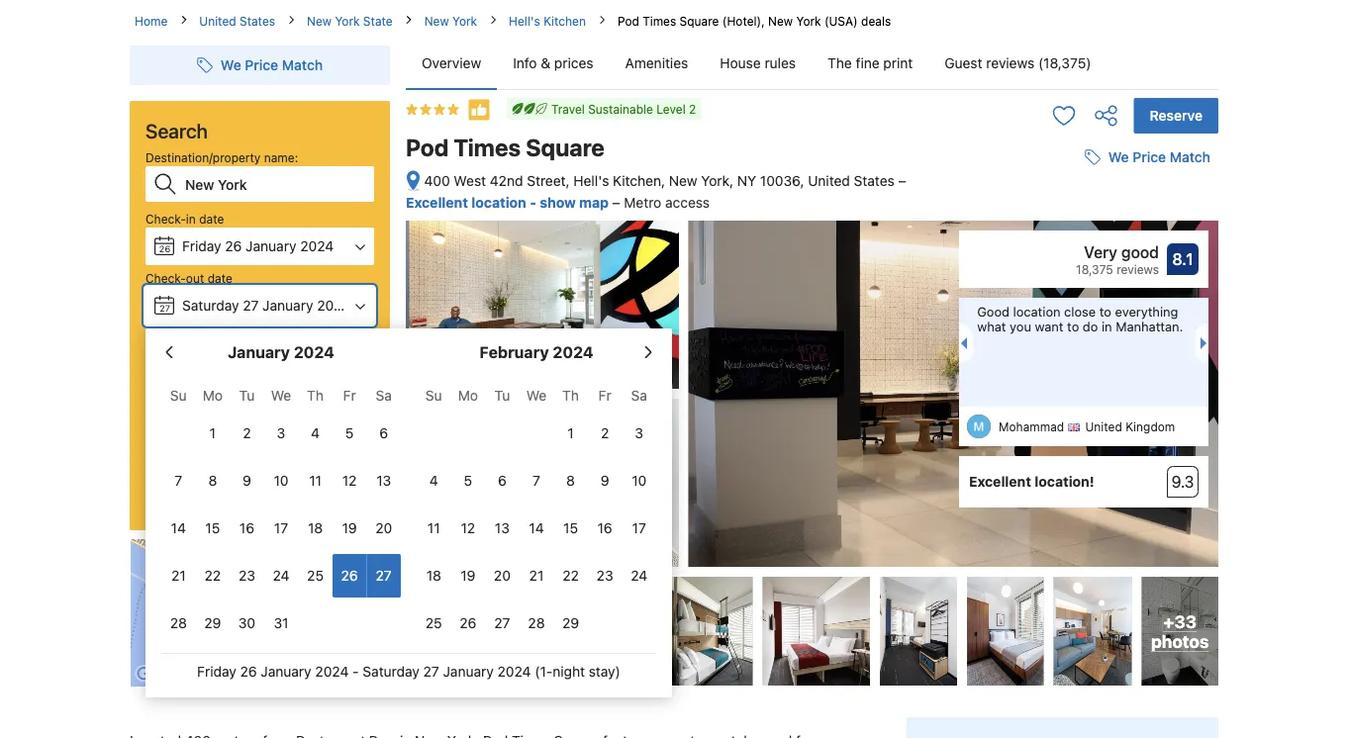 Task type: vqa. For each thing, say whether or not it's contained in the screenshot.


Task type: locate. For each thing, give the bounding box(es) containing it.
3 inside option
[[635, 425, 643, 442]]

0 horizontal spatial 29
[[204, 615, 221, 632]]

15 inside checkbox
[[563, 520, 578, 537]]

apartments
[[252, 406, 315, 420]]

7 January 2024 checkbox
[[161, 459, 196, 503]]

6 right the 5 february 2024 option
[[498, 473, 507, 489]]

6 right 5 option
[[379, 425, 388, 442]]

times for pod times square
[[454, 134, 521, 161]]

pod up 400
[[406, 134, 449, 161]]

8 right 7 checkbox
[[566, 473, 575, 489]]

in
[[186, 212, 196, 226], [1102, 319, 1112, 334]]

su up 4 february 2024 option
[[426, 388, 442, 404]]

&
[[541, 55, 551, 71], [240, 406, 248, 420]]

20
[[375, 520, 392, 537], [494, 568, 511, 584]]

saturday down out
[[182, 297, 239, 314]]

0 horizontal spatial 23
[[239, 568, 255, 584]]

2 21 from the left
[[529, 568, 544, 584]]

16 right '15' checkbox
[[598, 520, 612, 537]]

th down room
[[307, 388, 324, 404]]

2 sa from the left
[[631, 388, 647, 404]]

26 cell
[[332, 550, 367, 598]]

1 vertical spatial location
[[1013, 304, 1061, 319]]

21 left 22 february 2024 checkbox
[[529, 568, 544, 584]]

i'm travelling for work
[[163, 432, 284, 445]]

map right show
[[579, 194, 609, 211]]

9 for 9 checkbox
[[601, 473, 609, 489]]

1 mo from the left
[[203, 388, 223, 404]]

sa up 6 option
[[376, 388, 392, 404]]

to right "close"
[[1100, 304, 1112, 319]]

new
[[307, 14, 332, 28], [424, 14, 449, 28], [768, 14, 793, 28], [669, 173, 698, 189]]

16 inside 16 checkbox
[[239, 520, 254, 537]]

sa up 3 option
[[631, 388, 647, 404]]

15 February 2024 checkbox
[[554, 507, 588, 550]]

& up for
[[240, 406, 248, 420]]

5 left 6 february 2024 option
[[464, 473, 472, 489]]

0 horizontal spatial sa
[[376, 388, 392, 404]]

1 th from the left
[[307, 388, 324, 404]]

21 for the 21 january 2024 option
[[171, 568, 186, 584]]

1 horizontal spatial 12
[[461, 520, 475, 537]]

29 inside checkbox
[[204, 615, 221, 632]]

price down reserve button
[[1133, 149, 1166, 165]]

1 horizontal spatial united
[[808, 173, 850, 189]]

7 inside option
[[175, 473, 182, 489]]

15 right 14 option
[[205, 520, 220, 537]]

1 vertical spatial 11
[[428, 520, 440, 537]]

1 horizontal spatial 5
[[464, 473, 472, 489]]

17 left "18 january 2024" checkbox
[[274, 520, 288, 537]]

20 inside checkbox
[[494, 568, 511, 584]]

2 tu from the left
[[495, 388, 510, 404]]

united for united kingdom
[[1085, 420, 1122, 434]]

16 for 16 checkbox
[[239, 520, 254, 537]]

friday for friday 26 january 2024 - saturday 27 january 2024 (1-night stay)
[[197, 664, 236, 680]]

23
[[239, 568, 255, 584], [597, 568, 613, 584]]

saturday down 25 option
[[363, 664, 420, 680]]

the
[[828, 55, 852, 71]]

0 vertical spatial map
[[579, 194, 609, 211]]

0 horizontal spatial 25
[[307, 568, 324, 584]]

1 vertical spatial pod
[[406, 134, 449, 161]]

room
[[302, 365, 335, 381]]

1 for january
[[210, 425, 216, 442]]

map inside the 400 west 42nd street, hell's kitchen, new york, ny 10036, united states – excellent location - show map – metro access
[[579, 194, 609, 211]]

1 10 from the left
[[274, 473, 289, 489]]

29 January 2024 checkbox
[[196, 602, 230, 645]]

grid
[[161, 376, 401, 645], [417, 376, 656, 645]]

11 for 11 checkbox
[[309, 473, 322, 489]]

22
[[204, 568, 221, 584], [563, 568, 579, 584]]

(18,375)
[[1038, 55, 1091, 71]]

9 inside checkbox
[[601, 473, 609, 489]]

january for friday 26 january 2024
[[246, 238, 296, 254]]

reserve button
[[1134, 98, 1219, 134]]

search
[[146, 119, 208, 142], [235, 474, 285, 492]]

1 horizontal spatial 4
[[429, 473, 438, 489]]

0 vertical spatial 12
[[342, 473, 357, 489]]

search inside "button"
[[235, 474, 285, 492]]

21 inside option
[[171, 568, 186, 584]]

23 January 2024 checkbox
[[230, 554, 264, 598]]

6
[[379, 425, 388, 442], [498, 473, 507, 489]]

25 inside checkbox
[[307, 568, 324, 584]]

show on map
[[217, 623, 305, 639]]

26 January 2024 checkbox
[[332, 554, 367, 598]]

1 horizontal spatial ·
[[284, 365, 288, 381]]

1 horizontal spatial saturday
[[363, 664, 420, 680]]

25 left 26 february 2024 checkbox at left
[[426, 615, 442, 632]]

1 horizontal spatial 10
[[632, 473, 647, 489]]

1 horizontal spatial location
[[1013, 304, 1061, 319]]

2 vertical spatial united
[[1085, 420, 1122, 434]]

Where are you going? field
[[177, 166, 374, 202]]

close
[[1064, 304, 1096, 319]]

new inside 'link'
[[424, 14, 449, 28]]

2 · from the left
[[284, 365, 288, 381]]

0 horizontal spatial ·
[[209, 365, 213, 381]]

0 horizontal spatial map
[[276, 623, 305, 639]]

map inside search section
[[276, 623, 305, 639]]

11 inside checkbox
[[309, 473, 322, 489]]

york up overview
[[452, 14, 477, 28]]

26
[[225, 238, 242, 254], [159, 244, 171, 254], [341, 568, 358, 584], [460, 615, 477, 632], [240, 664, 257, 680]]

2 th from the left
[[562, 388, 579, 404]]

saturday
[[182, 297, 239, 314], [363, 664, 420, 680]]

7 inside checkbox
[[533, 473, 540, 489]]

1 horizontal spatial price
[[1133, 149, 1166, 165]]

3 February 2024 checkbox
[[622, 412, 656, 455]]

date for check-in date
[[199, 212, 224, 226]]

reviews
[[986, 55, 1035, 71], [1117, 262, 1159, 276]]

0 vertical spatial united
[[199, 14, 236, 28]]

2 16 from the left
[[598, 520, 612, 537]]

excellent location!
[[969, 474, 1094, 490]]

new left state
[[307, 14, 332, 28]]

0 horizontal spatial 16
[[239, 520, 254, 537]]

11 left 12 checkbox
[[428, 520, 440, 537]]

1 8 from the left
[[208, 473, 217, 489]]

states
[[240, 14, 275, 28], [854, 173, 895, 189]]

22 inside checkbox
[[563, 568, 579, 584]]

1 22 from the left
[[204, 568, 221, 584]]

1
[[292, 365, 298, 381], [210, 425, 216, 442], [568, 425, 574, 442]]

1 21 from the left
[[171, 568, 186, 584]]

new up overview
[[424, 14, 449, 28]]

1 14 from the left
[[171, 520, 186, 537]]

1 horizontal spatial excellent
[[969, 474, 1031, 490]]

1 16 from the left
[[239, 520, 254, 537]]

3 January 2024 checkbox
[[264, 412, 298, 455]]

search up destination/property
[[146, 119, 208, 142]]

16 February 2024 checkbox
[[588, 507, 622, 550]]

pod times square (hotel), new york (usa) deals link
[[618, 14, 891, 28]]

10 for 10 option
[[632, 473, 647, 489]]

friday down show
[[197, 664, 236, 680]]

0 horizontal spatial square
[[526, 134, 605, 161]]

15 for '15' checkbox
[[563, 520, 578, 537]]

we price match button down reserve button
[[1077, 140, 1219, 175]]

4 for 4 february 2024 option
[[429, 473, 438, 489]]

2 adults · 0 children · 1 room
[[154, 365, 335, 381]]

excellent down mohammad
[[969, 474, 1031, 490]]

pod up amenities
[[618, 14, 639, 28]]

+33
[[1163, 611, 1197, 632]]

3 for january 2024
[[277, 425, 285, 442]]

1 vertical spatial times
[[454, 134, 521, 161]]

search section
[[122, 30, 672, 698]]

kitchen
[[544, 14, 586, 28]]

0 vertical spatial –
[[898, 173, 906, 189]]

24 inside checkbox
[[273, 568, 290, 584]]

9 right 8 january 2024 option in the left bottom of the page
[[243, 473, 251, 489]]

6 February 2024 checkbox
[[485, 459, 519, 503]]

reviews inside very good 18,375 reviews
[[1117, 262, 1159, 276]]

0 vertical spatial night
[[157, 331, 185, 344]]

excellent location - show map button
[[406, 194, 612, 211]]

26 inside checkbox
[[460, 615, 477, 632]]

united right 10036,
[[808, 173, 850, 189]]

1 su from the left
[[170, 388, 187, 404]]

12
[[342, 473, 357, 489], [461, 520, 475, 537]]

2024
[[300, 238, 334, 254], [317, 297, 351, 314], [294, 343, 335, 362], [553, 343, 594, 362], [315, 664, 349, 680], [498, 664, 531, 680]]

1 york from the left
[[335, 14, 360, 28]]

york inside 'link'
[[452, 14, 477, 28]]

fr up 2 option
[[599, 388, 611, 404]]

0 vertical spatial location
[[472, 194, 526, 211]]

18 left 19 option
[[426, 568, 441, 584]]

th up 1 february 2024 checkbox
[[562, 388, 579, 404]]

united left kingdom
[[1085, 420, 1122, 434]]

manhattan.
[[1116, 319, 1183, 334]]

25
[[307, 568, 324, 584], [426, 615, 442, 632]]

mo up the 5 february 2024 option
[[458, 388, 478, 404]]

1 horizontal spatial in
[[1102, 319, 1112, 334]]

th
[[307, 388, 324, 404], [562, 388, 579, 404]]

1 15 from the left
[[205, 520, 220, 537]]

grid for february
[[417, 376, 656, 645]]

2 inside option
[[601, 425, 609, 442]]

–
[[898, 173, 906, 189], [612, 194, 620, 211]]

0 horizontal spatial york
[[335, 14, 360, 28]]

1 left 2 option
[[568, 425, 574, 442]]

tu for january 2024
[[239, 388, 255, 404]]

2 grid from the left
[[417, 376, 656, 645]]

18
[[308, 520, 323, 537], [426, 568, 441, 584]]

2 February 2024 checkbox
[[588, 412, 622, 455]]

2 10 from the left
[[632, 473, 647, 489]]

united inside the 400 west 42nd street, hell's kitchen, new york, ny 10036, united states – excellent location - show map – metro access
[[808, 173, 850, 189]]

5 right 4 january 2024 option
[[345, 425, 354, 442]]

15
[[205, 520, 220, 537], [563, 520, 578, 537]]

photos
[[1151, 631, 1209, 652]]

21
[[171, 568, 186, 584], [529, 568, 544, 584]]

1 sa from the left
[[376, 388, 392, 404]]

15 January 2024 checkbox
[[196, 507, 230, 550]]

match down reserve button
[[1170, 149, 1211, 165]]

0 horizontal spatial 21
[[171, 568, 186, 584]]

10 inside option
[[632, 473, 647, 489]]

22 for 22 january 2024 option
[[204, 568, 221, 584]]

date for check-out date
[[208, 271, 232, 285]]

28 inside checkbox
[[170, 615, 187, 632]]

the fine print link
[[812, 38, 929, 89]]

square for pod times square (hotel), new york (usa) deals
[[680, 14, 719, 28]]

0 horizontal spatial 17
[[274, 520, 288, 537]]

23 right 22 february 2024 checkbox
[[597, 568, 613, 584]]

in inside the good location close to everything what you want to do in manhattan.
[[1102, 319, 1112, 334]]

in up check-out date
[[186, 212, 196, 226]]

24 inside checkbox
[[631, 568, 648, 584]]

25 for 25 option
[[426, 615, 442, 632]]

3 inside checkbox
[[277, 425, 285, 442]]

4 for 4 january 2024 option
[[311, 425, 320, 442]]

2 8 from the left
[[566, 473, 575, 489]]

2 9 from the left
[[601, 473, 609, 489]]

2 28 from the left
[[528, 615, 545, 632]]

28 left 29 checkbox
[[170, 615, 187, 632]]

united for united states
[[199, 14, 236, 28]]

19 right "18 january 2024" checkbox
[[342, 520, 357, 537]]

0 vertical spatial check-
[[146, 212, 186, 226]]

5 February 2024 checkbox
[[451, 459, 485, 503]]

1 vertical spatial united
[[808, 173, 850, 189]]

13 inside the "13" "checkbox"
[[495, 520, 510, 537]]

mo
[[203, 388, 223, 404], [458, 388, 478, 404]]

overview
[[422, 55, 481, 71]]

1 vertical spatial check-
[[146, 271, 186, 285]]

0 horizontal spatial 28
[[170, 615, 187, 632]]

20 for 20 january 2024 'option'
[[375, 520, 392, 537]]

1 9 from the left
[[243, 473, 251, 489]]

date up 'friday 26 january 2024'
[[199, 212, 224, 226]]

1 tu from the left
[[239, 388, 255, 404]]

2 14 from the left
[[529, 520, 544, 537]]

10 inside checkbox
[[274, 473, 289, 489]]

24 January 2024 checkbox
[[264, 554, 298, 598]]

1 vertical spatial states
[[854, 173, 895, 189]]

0 horizontal spatial 4
[[311, 425, 320, 442]]

0 horizontal spatial 18
[[308, 520, 323, 537]]

29 right "28 february 2024" checkbox
[[562, 615, 579, 632]]

16
[[239, 520, 254, 537], [598, 520, 612, 537]]

0 horizontal spatial 1
[[210, 425, 216, 442]]

21 inside checkbox
[[529, 568, 544, 584]]

night left stay
[[157, 331, 185, 344]]

2 3 from the left
[[635, 425, 643, 442]]

house rules link
[[704, 38, 812, 89]]

price for "we price match" dropdown button inside search section
[[245, 57, 278, 73]]

28 inside checkbox
[[528, 615, 545, 632]]

times for pod times square (hotel), new york (usa) deals
[[643, 14, 676, 28]]

14 left 15 january 2024 checkbox
[[171, 520, 186, 537]]

0 vertical spatial date
[[199, 212, 224, 226]]

location inside the good location close to everything what you want to do in manhattan.
[[1013, 304, 1061, 319]]

0 horizontal spatial in
[[186, 212, 196, 226]]

11 for the 11 option
[[428, 520, 440, 537]]

2 7 from the left
[[533, 473, 540, 489]]

0 horizontal spatial united
[[199, 14, 236, 28]]

0 horizontal spatial 14
[[171, 520, 186, 537]]

january up saturday 27 january 2024
[[246, 238, 296, 254]]

0 vertical spatial 13
[[376, 473, 391, 489]]

17 for 17 option
[[274, 520, 288, 537]]

1 vertical spatial 13
[[495, 520, 510, 537]]

search down work
[[235, 474, 285, 492]]

17 inside 17 option
[[274, 520, 288, 537]]

11 inside option
[[428, 520, 440, 537]]

0 horizontal spatial 10
[[274, 473, 289, 489]]

21 January 2024 checkbox
[[161, 554, 196, 598]]

show
[[217, 623, 253, 639]]

pod for pod times square
[[406, 134, 449, 161]]

10 January 2024 checkbox
[[264, 459, 298, 503]]

1 left room
[[292, 365, 298, 381]]

for
[[238, 432, 254, 445]]

- down 26 checkbox
[[353, 664, 359, 680]]

10 for "10" checkbox
[[274, 473, 289, 489]]

0 horizontal spatial th
[[307, 388, 324, 404]]

2 15 from the left
[[563, 520, 578, 537]]

0 horizontal spatial grid
[[161, 376, 401, 645]]

2 22 from the left
[[563, 568, 579, 584]]

& right info
[[541, 55, 551, 71]]

25 right 24 checkbox
[[307, 568, 324, 584]]

united right home link at the left of the page
[[199, 14, 236, 28]]

0 horizontal spatial times
[[454, 134, 521, 161]]

1 28 from the left
[[170, 615, 187, 632]]

23 right 22 january 2024 option
[[239, 568, 255, 584]]

1 vertical spatial date
[[208, 271, 232, 285]]

guest
[[945, 55, 982, 71]]

7 February 2024 checkbox
[[519, 459, 554, 503]]

match down new york state link
[[282, 57, 323, 73]]

21 left 22 january 2024 option
[[171, 568, 186, 584]]

to down "close"
[[1067, 319, 1079, 334]]

tu up entire homes & apartments
[[239, 388, 255, 404]]

0 vertical spatial 18
[[308, 520, 323, 537]]

5 January 2024 checkbox
[[332, 412, 367, 455]]

su for january
[[170, 388, 187, 404]]

1 vertical spatial 25
[[426, 615, 442, 632]]

0 horizontal spatial reviews
[[986, 55, 1035, 71]]

1 horizontal spatial times
[[643, 14, 676, 28]]

excellent inside the 400 west 42nd street, hell's kitchen, new york, ny 10036, united states – excellent location - show map – metro access
[[406, 194, 468, 211]]

sustainable
[[588, 102, 653, 116]]

price
[[245, 57, 278, 73], [1133, 149, 1166, 165]]

0 horizontal spatial we price match
[[221, 57, 323, 73]]

york for new york
[[452, 14, 477, 28]]

price inside search section
[[245, 57, 278, 73]]

check-
[[146, 212, 186, 226], [146, 271, 186, 285]]

rated very good element
[[969, 241, 1159, 264]]

united states link
[[199, 12, 275, 30]]

guest reviews (18,375) link
[[929, 38, 1107, 89]]

21 for '21 february 2024' checkbox
[[529, 568, 544, 584]]

29 for 29 checkbox
[[204, 615, 221, 632]]

su for february
[[426, 388, 442, 404]]

2 su from the left
[[426, 388, 442, 404]]

0 horizontal spatial 20
[[375, 520, 392, 537]]

5 for the 5 february 2024 option
[[464, 473, 472, 489]]

square up street,
[[526, 134, 605, 161]]

· down "january 2024" at left top
[[284, 365, 288, 381]]

mo for january
[[203, 388, 223, 404]]

1 vertical spatial we price match
[[1109, 149, 1211, 165]]

13 February 2024 checkbox
[[485, 507, 519, 550]]

10
[[274, 473, 289, 489], [632, 473, 647, 489]]

0 horizontal spatial 5
[[345, 425, 354, 442]]

4 right 3 january 2024 checkbox
[[311, 425, 320, 442]]

state
[[363, 14, 393, 28]]

0 vertical spatial 25
[[307, 568, 324, 584]]

29 inside option
[[562, 615, 579, 632]]

1 horizontal spatial 7
[[533, 473, 540, 489]]

date right out
[[208, 271, 232, 285]]

22 inside option
[[204, 568, 221, 584]]

0 vertical spatial hell's
[[509, 14, 540, 28]]

square left (hotel),
[[680, 14, 719, 28]]

22 January 2024 checkbox
[[196, 554, 230, 598]]

1 horizontal spatial pod
[[618, 14, 639, 28]]

24 for 24 checkbox
[[273, 568, 290, 584]]

york left (usa)
[[796, 14, 821, 28]]

1 vertical spatial we price match button
[[1077, 140, 1219, 175]]

22 left 23 option
[[204, 568, 221, 584]]

9 February 2024 checkbox
[[588, 459, 622, 503]]

1 horizontal spatial 6
[[498, 473, 507, 489]]

1 vertical spatial 6
[[498, 473, 507, 489]]

1 grid from the left
[[161, 376, 401, 645]]

1 horizontal spatial 15
[[563, 520, 578, 537]]

0 vertical spatial -
[[530, 194, 536, 211]]

16 right 15 january 2024 checkbox
[[239, 520, 254, 537]]

13 inside 13 option
[[376, 473, 391, 489]]

8 right 7 january 2024 option in the bottom left of the page
[[208, 473, 217, 489]]

1 vertical spatial map
[[276, 623, 305, 639]]

9 inside option
[[243, 473, 251, 489]]

1 horizontal spatial states
[[854, 173, 895, 189]]

2 york from the left
[[452, 14, 477, 28]]

0 horizontal spatial fr
[[343, 388, 356, 404]]

0 horizontal spatial 3
[[277, 425, 285, 442]]

0 horizontal spatial 7
[[175, 473, 182, 489]]

400
[[424, 173, 450, 189]]

we price match
[[221, 57, 323, 73], [1109, 149, 1211, 165]]

2 right 1 february 2024 checkbox
[[601, 425, 609, 442]]

14 right the "13" "checkbox"
[[529, 520, 544, 537]]

17 inside checkbox
[[632, 520, 646, 537]]

2 24 from the left
[[631, 568, 648, 584]]

18 inside "18 january 2024" checkbox
[[308, 520, 323, 537]]

new york state link
[[307, 12, 393, 30]]

15 inside checkbox
[[205, 520, 220, 537]]

check- up 1-night stay
[[146, 271, 186, 285]]

1 horizontal spatial tu
[[495, 388, 510, 404]]

1 7 from the left
[[175, 473, 182, 489]]

friday for friday 26 january 2024
[[182, 238, 221, 254]]

1 vertical spatial price
[[1133, 149, 1166, 165]]

1 horizontal spatial 11
[[428, 520, 440, 537]]

i'm
[[163, 432, 180, 445]]

map right on
[[276, 623, 305, 639]]

0 horizontal spatial hell's
[[509, 14, 540, 28]]

1 horizontal spatial 1
[[292, 365, 298, 381]]

20 inside 'option'
[[375, 520, 392, 537]]

17 January 2024 checkbox
[[264, 507, 298, 550]]

1 vertical spatial 12
[[461, 520, 475, 537]]

0 vertical spatial 20
[[375, 520, 392, 537]]

price for bottommost "we price match" dropdown button
[[1133, 149, 1166, 165]]

1-
[[146, 331, 157, 344]]

18 inside '18' option
[[426, 568, 441, 584]]

we price match button
[[189, 48, 331, 83], [1077, 140, 1219, 175]]

3
[[277, 425, 285, 442], [635, 425, 643, 442]]

1 29 from the left
[[204, 615, 221, 632]]

2 17 from the left
[[632, 520, 646, 537]]

in right do
[[1102, 319, 1112, 334]]

25 inside option
[[426, 615, 442, 632]]

states left new york state link
[[240, 14, 275, 28]]

14 for 14 option
[[171, 520, 186, 537]]

17 right 16 february 2024 option
[[632, 520, 646, 537]]

show
[[540, 194, 576, 211]]

2 horizontal spatial united
[[1085, 420, 1122, 434]]

0 vertical spatial we price match
[[221, 57, 323, 73]]

400 west 42nd street, hell's kitchen, new york, ny 10036, united states – excellent location - show map – metro access
[[406, 173, 906, 211]]

2 inside option
[[243, 425, 251, 442]]

0 vertical spatial 5
[[345, 425, 354, 442]]

sa for january 2024
[[376, 388, 392, 404]]

5
[[345, 425, 354, 442], [464, 473, 472, 489]]

27
[[243, 297, 259, 314], [159, 303, 170, 313], [376, 568, 392, 584], [494, 615, 510, 632], [423, 664, 439, 680]]

1 vertical spatial 20
[[494, 568, 511, 584]]

13
[[376, 473, 391, 489], [495, 520, 510, 537]]

& inside search section
[[240, 406, 248, 420]]

january up "january 2024" at left top
[[262, 297, 313, 314]]

2 check- from the top
[[146, 271, 186, 285]]

16 inside 16 february 2024 option
[[598, 520, 612, 537]]

18 February 2024 checkbox
[[417, 554, 451, 598]]

2 fr from the left
[[599, 388, 611, 404]]

states inside the 400 west 42nd street, hell's kitchen, new york, ny 10036, united states – excellent location - show map – metro access
[[854, 173, 895, 189]]

2 mo from the left
[[458, 388, 478, 404]]

th for january 2024
[[307, 388, 324, 404]]

tu
[[239, 388, 255, 404], [495, 388, 510, 404]]

7 left 8 january 2024 option in the left bottom of the page
[[175, 473, 182, 489]]

0 vertical spatial we price match button
[[189, 48, 331, 83]]

27 February 2024 checkbox
[[485, 602, 519, 645]]

2
[[689, 102, 696, 116], [154, 365, 163, 381], [243, 425, 251, 442], [601, 425, 609, 442]]

6 January 2024 checkbox
[[367, 412, 401, 455]]

1 vertical spatial friday
[[197, 664, 236, 680]]

2 29 from the left
[[562, 615, 579, 632]]

3 down apartments
[[277, 425, 285, 442]]

22 right '21 february 2024' checkbox
[[563, 568, 579, 584]]

mo for february
[[458, 388, 478, 404]]

in inside search section
[[186, 212, 196, 226]]

27 up 1-night stay
[[159, 303, 170, 313]]

york left state
[[335, 14, 360, 28]]

23 February 2024 checkbox
[[588, 554, 622, 598]]

check- for out
[[146, 271, 186, 285]]

1 24 from the left
[[273, 568, 290, 584]]

1 for february
[[568, 425, 574, 442]]

1 fr from the left
[[343, 388, 356, 404]]

13 for 13 option
[[376, 473, 391, 489]]

we
[[221, 57, 241, 73], [1109, 149, 1129, 165], [271, 388, 291, 404], [526, 388, 547, 404]]

7 left 8 february 2024 option
[[533, 473, 540, 489]]

2 23 from the left
[[597, 568, 613, 584]]

1 horizontal spatial 8
[[566, 473, 575, 489]]

29 right 28 checkbox
[[204, 615, 221, 632]]

2 January 2024 checkbox
[[230, 412, 264, 455]]

6 for 6 option
[[379, 425, 388, 442]]

reserve
[[1150, 107, 1203, 124]]

hell's up show
[[574, 173, 609, 189]]

match inside search section
[[282, 57, 323, 73]]

excellent down 400
[[406, 194, 468, 211]]

10 right 9 checkbox
[[632, 473, 647, 489]]

info & prices link
[[497, 38, 609, 89]]

0 vertical spatial 19
[[342, 520, 357, 537]]

0 horizontal spatial match
[[282, 57, 323, 73]]

1 horizontal spatial 17
[[632, 520, 646, 537]]

4 February 2024 checkbox
[[417, 459, 451, 503]]

1 inside checkbox
[[568, 425, 574, 442]]

0 vertical spatial excellent
[[406, 194, 468, 211]]

excellent
[[406, 194, 468, 211], [969, 474, 1031, 490]]

17 February 2024 checkbox
[[622, 507, 656, 550]]

we price match button down united states link
[[189, 48, 331, 83]]

0 horizontal spatial 22
[[204, 568, 221, 584]]

1 3 from the left
[[277, 425, 285, 442]]

0 vertical spatial price
[[245, 57, 278, 73]]

1 inside option
[[210, 425, 216, 442]]

4 left the 5 february 2024 option
[[429, 473, 438, 489]]

25 for the 25 checkbox
[[307, 568, 324, 584]]

check-in date
[[146, 212, 224, 226]]

24 for 24 checkbox
[[631, 568, 648, 584]]

20 for the 20 february 2024 checkbox at the left bottom of page
[[494, 568, 511, 584]]

0 horizontal spatial 11
[[309, 473, 322, 489]]

·
[[209, 365, 213, 381], [284, 365, 288, 381]]

18 January 2024 checkbox
[[298, 507, 332, 550]]

adults
[[166, 365, 205, 381]]

reviews down good
[[1117, 262, 1159, 276]]

27 January 2024 checkbox
[[367, 554, 401, 598]]

8 February 2024 checkbox
[[554, 459, 588, 503]]

1 horizontal spatial 18
[[426, 568, 441, 584]]

1 February 2024 checkbox
[[554, 412, 588, 455]]

1 horizontal spatial fr
[[599, 388, 611, 404]]

12 January 2024 checkbox
[[332, 459, 367, 503]]

10036,
[[760, 173, 804, 189]]

26 up check-out date
[[225, 238, 242, 254]]

street,
[[527, 173, 570, 189]]

1 17 from the left
[[274, 520, 288, 537]]

4
[[311, 425, 320, 442], [429, 473, 438, 489]]

1 check- from the top
[[146, 212, 186, 226]]



Task type: describe. For each thing, give the bounding box(es) containing it.
2 adults · 0 children · 1 room button
[[146, 354, 374, 392]]

1 horizontal spatial we price match
[[1109, 149, 1211, 165]]

18,375
[[1076, 262, 1113, 276]]

1 vertical spatial match
[[1170, 149, 1211, 165]]

+33 photos
[[1151, 611, 1209, 652]]

home
[[135, 14, 168, 28]]

26 inside checkbox
[[341, 568, 358, 584]]

16 January 2024 checkbox
[[230, 507, 264, 550]]

the fine print
[[828, 55, 913, 71]]

7 for 7 january 2024 option in the bottom left of the page
[[175, 473, 182, 489]]

27 cell
[[367, 550, 401, 598]]

location!
[[1035, 474, 1094, 490]]

31
[[274, 615, 289, 632]]

0 vertical spatial saturday
[[182, 297, 239, 314]]

2 right level
[[689, 102, 696, 116]]

very good 18,375 reviews
[[1076, 243, 1159, 276]]

- inside the 400 west 42nd street, hell's kitchen, new york, ny 10036, united states – excellent location - show map – metro access
[[530, 194, 536, 211]]

(hotel),
[[722, 14, 765, 28]]

30 January 2024 checkbox
[[230, 602, 264, 645]]

new york
[[424, 14, 477, 28]]

pod times square (hotel), new york (usa) deals
[[618, 14, 891, 28]]

26 February 2024 checkbox
[[451, 602, 485, 645]]

1 inside button
[[292, 365, 298, 381]]

9 January 2024 checkbox
[[230, 459, 264, 503]]

good
[[1122, 243, 1159, 262]]

amenities
[[625, 55, 688, 71]]

12 February 2024 checkbox
[[451, 507, 485, 550]]

4 January 2024 checkbox
[[298, 412, 332, 455]]

20 February 2024 checkbox
[[485, 554, 519, 598]]

tu for february 2024
[[495, 388, 510, 404]]

york,
[[701, 173, 734, 189]]

0 horizontal spatial night
[[157, 331, 185, 344]]

stay
[[188, 331, 212, 344]]

ny
[[737, 173, 756, 189]]

what
[[977, 319, 1006, 334]]

on
[[256, 623, 273, 639]]

united kingdom
[[1085, 420, 1175, 434]]

26 down check-in date
[[159, 244, 171, 254]]

28 January 2024 checkbox
[[161, 602, 196, 645]]

0
[[217, 365, 225, 381]]

28 February 2024 checkbox
[[519, 602, 554, 645]]

13 for the "13" "checkbox"
[[495, 520, 510, 537]]

+33 photos link
[[1142, 577, 1219, 686]]

th for february 2024
[[562, 388, 579, 404]]

february
[[480, 343, 549, 362]]

42nd
[[490, 173, 523, 189]]

stay)
[[589, 664, 621, 680]]

1 23 from the left
[[239, 568, 255, 584]]

destination/property name:
[[146, 150, 298, 164]]

10 February 2024 checkbox
[[622, 459, 656, 503]]

fr for february 2024
[[599, 388, 611, 404]]

do
[[1083, 319, 1098, 334]]

8 January 2024 checkbox
[[196, 459, 230, 503]]

good location close to everything what you want to do in manhattan.
[[977, 304, 1183, 334]]

january 2024
[[228, 343, 335, 362]]

25 January 2024 checkbox
[[298, 554, 332, 598]]

18 for "18 january 2024" checkbox
[[308, 520, 323, 537]]

good
[[977, 304, 1010, 319]]

0 vertical spatial reviews
[[986, 55, 1035, 71]]

travelling
[[184, 432, 235, 445]]

amenities link
[[609, 38, 704, 89]]

york for new york state
[[335, 14, 360, 28]]

- inside search section
[[353, 664, 359, 680]]

new york link
[[424, 12, 477, 30]]

print
[[883, 55, 913, 71]]

29 February 2024 checkbox
[[554, 602, 588, 645]]

30
[[238, 615, 255, 632]]

new right (hotel),
[[768, 14, 793, 28]]

square for pod times square
[[526, 134, 605, 161]]

22 February 2024 checkbox
[[554, 554, 588, 598]]

3 for february 2024
[[635, 425, 643, 442]]

1-night stay
[[146, 331, 212, 344]]

31 January 2024 checkbox
[[264, 602, 298, 645]]

15 for 15 january 2024 checkbox
[[205, 520, 220, 537]]

1 horizontal spatial night
[[553, 664, 585, 680]]

1 horizontal spatial –
[[898, 173, 906, 189]]

we down united states link
[[221, 57, 241, 73]]

2 inside button
[[154, 365, 163, 381]]

27 right 26 february 2024 checkbox at left
[[494, 615, 510, 632]]

0 vertical spatial &
[[541, 55, 551, 71]]

14 January 2024 checkbox
[[161, 507, 196, 550]]

0 horizontal spatial –
[[612, 194, 620, 211]]

7 for 7 checkbox
[[533, 473, 540, 489]]

14 February 2024 checkbox
[[519, 507, 554, 550]]

january for saturday 27 january 2024
[[262, 297, 313, 314]]

27 inside cell
[[376, 568, 392, 584]]

6 for 6 february 2024 option
[[498, 473, 507, 489]]

scored 8.1 element
[[1167, 244, 1199, 275]]

16 for 16 february 2024 option
[[598, 520, 612, 537]]

next image
[[1201, 338, 1213, 350]]

deals
[[861, 14, 891, 28]]

hell's kitchen
[[509, 14, 586, 28]]

overview link
[[406, 38, 497, 89]]

hell's kitchen link
[[509, 12, 586, 30]]

we price match button inside search section
[[189, 48, 331, 83]]

9 for 9 january 2024 option
[[243, 473, 251, 489]]

level
[[657, 102, 686, 116]]

location inside the 400 west 42nd street, hell's kitchen, new york, ny 10036, united states – excellent location - show map – metro access
[[472, 194, 526, 211]]

january down 26 february 2024 checkbox at left
[[443, 664, 494, 680]]

everything
[[1115, 304, 1178, 319]]

1 vertical spatial saturday
[[363, 664, 420, 680]]

13 January 2024 checkbox
[[367, 459, 401, 503]]

(1-
[[535, 664, 553, 680]]

1 horizontal spatial 19
[[461, 568, 476, 584]]

8 for 8 february 2024 option
[[566, 473, 575, 489]]

24 February 2024 checkbox
[[622, 554, 656, 598]]

entire homes & apartments
[[163, 406, 315, 420]]

we price match inside search section
[[221, 57, 323, 73]]

we up apartments
[[271, 388, 291, 404]]

check- for in
[[146, 212, 186, 226]]

28 for 28 checkbox
[[170, 615, 187, 632]]

0 vertical spatial search
[[146, 119, 208, 142]]

pod for pod times square (hotel), new york (usa) deals
[[618, 14, 639, 28]]

info
[[513, 55, 537, 71]]

valign  initial image
[[467, 98, 491, 122]]

19 January 2024 checkbox
[[332, 507, 367, 550]]

1 vertical spatial excellent
[[969, 474, 1031, 490]]

destination/property
[[146, 150, 261, 164]]

grid for january
[[161, 376, 401, 645]]

new inside the 400 west 42nd street, hell's kitchen, new york, ny 10036, united states – excellent location - show map – metro access
[[669, 173, 698, 189]]

1 January 2024 checkbox
[[196, 412, 230, 455]]

search button
[[146, 459, 374, 507]]

5 for 5 option
[[345, 425, 354, 442]]

we down february 2024
[[526, 388, 547, 404]]

out
[[186, 271, 204, 285]]

january up children
[[228, 343, 290, 362]]

1 · from the left
[[209, 365, 213, 381]]

we up very
[[1109, 149, 1129, 165]]

17 for the 17 february 2024 checkbox
[[632, 520, 646, 537]]

fine
[[856, 55, 880, 71]]

entire
[[163, 406, 196, 420]]

january for friday 26 january 2024 - saturday 27 january 2024 (1-night stay)
[[261, 664, 311, 680]]

sa for february 2024
[[631, 388, 647, 404]]

0 horizontal spatial states
[[240, 14, 275, 28]]

access
[[665, 194, 710, 211]]

click to open map view image
[[406, 170, 421, 193]]

hell's inside the 400 west 42nd street, hell's kitchen, new york, ny 10036, united states – excellent location - show map – metro access
[[574, 173, 609, 189]]

27 up "january 2024" at left top
[[243, 297, 259, 314]]

new york state
[[307, 14, 393, 28]]

very
[[1084, 243, 1118, 262]]

children
[[229, 365, 280, 381]]

prices
[[554, 55, 593, 71]]

29 for 29 option
[[562, 615, 579, 632]]

19 February 2024 checkbox
[[451, 554, 485, 598]]

27 down 25 option
[[423, 664, 439, 680]]

kitchen,
[[613, 173, 665, 189]]

previous image
[[955, 338, 967, 350]]

info & prices
[[513, 55, 593, 71]]

work
[[257, 432, 284, 445]]

check-out date
[[146, 271, 232, 285]]

travel
[[551, 102, 585, 116]]

14 for '14 february 2024' option
[[529, 520, 544, 537]]

28 for "28 february 2024" checkbox
[[528, 615, 545, 632]]

name:
[[264, 150, 298, 164]]

20 January 2024 checkbox
[[367, 507, 401, 550]]

guest reviews (18,375)
[[945, 55, 1091, 71]]

mohammad
[[999, 420, 1064, 434]]

house rules
[[720, 55, 796, 71]]

0 horizontal spatial 12
[[342, 473, 357, 489]]

metro
[[624, 194, 662, 211]]

1 horizontal spatial to
[[1100, 304, 1112, 319]]

22 for 22 february 2024 checkbox
[[563, 568, 579, 584]]

21 February 2024 checkbox
[[519, 554, 554, 598]]

house
[[720, 55, 761, 71]]

0 horizontal spatial to
[[1067, 319, 1079, 334]]

25 February 2024 checkbox
[[417, 602, 451, 645]]

18 for '18' option
[[426, 568, 441, 584]]

11 January 2024 checkbox
[[298, 459, 332, 503]]

you
[[1010, 319, 1031, 334]]

fr for january 2024
[[343, 388, 356, 404]]

3 york from the left
[[796, 14, 821, 28]]

8 for 8 january 2024 option in the left bottom of the page
[[208, 473, 217, 489]]

rules
[[765, 55, 796, 71]]

11 February 2024 checkbox
[[417, 507, 451, 550]]

kingdom
[[1126, 420, 1175, 434]]

friday 26 january 2024
[[182, 238, 334, 254]]

9.3
[[1172, 473, 1194, 492]]

pod times square
[[406, 134, 605, 161]]

saturday 27 january 2024
[[182, 297, 351, 314]]

26 down show on map
[[240, 664, 257, 680]]

scored 9.3 element
[[1167, 466, 1199, 498]]

8.1
[[1172, 250, 1193, 269]]

friday 26 january 2024 - saturday 27 january 2024 (1-night stay)
[[197, 664, 621, 680]]

west
[[454, 173, 486, 189]]



